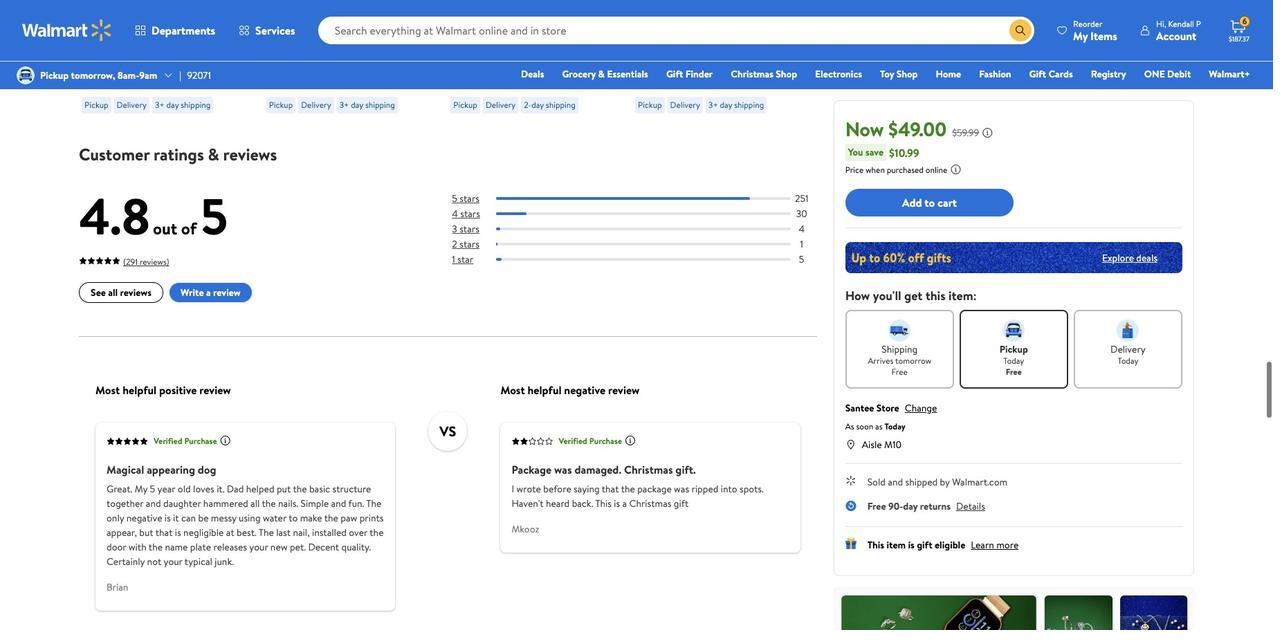 Task type: describe. For each thing, give the bounding box(es) containing it.
helpful for positive
[[123, 383, 156, 398]]

finder
[[686, 67, 713, 81]]

this
[[926, 287, 946, 304]]

intent image for delivery image
[[1117, 320, 1139, 342]]

customer
[[79, 143, 150, 166]]

the down prints
[[370, 526, 384, 540]]

you save $10.99
[[848, 145, 919, 160]]

vary, inside now $29.86 $34.99 cookeez makery cinnamon treatz pink oven, scented, interactive plush, styles vary, ages 5+ 411
[[513, 56, 537, 71]]

scented,
[[505, 41, 547, 56]]

haven't
[[512, 497, 544, 511]]

walks,
[[82, 41, 112, 56]]

1 vertical spatial christmas
[[624, 462, 673, 477]]

(291
[[123, 256, 138, 268]]

purchase for dog
[[184, 436, 217, 447]]

write
[[181, 286, 204, 300]]

5+ inside now $19.99 little live pets my pet lamb walks, dances 25+ sounds & reactions. batteries included, ages 5+
[[108, 71, 121, 87]]

spots.
[[740, 482, 764, 496]]

decent
[[308, 540, 339, 554]]

1 horizontal spatial your
[[249, 540, 268, 554]]

delivery for $29.86
[[486, 99, 516, 111]]

2 vertical spatial &
[[208, 143, 219, 166]]

stars for 4 stars
[[460, 207, 480, 221]]

stars for 5 stars
[[460, 192, 480, 206]]

78
[[680, 77, 688, 89]]

shop for toy shop
[[897, 67, 918, 81]]

$29.86
[[478, 5, 514, 22]]

certainly
[[107, 555, 145, 569]]

fun.
[[348, 497, 364, 511]]

cards
[[1049, 67, 1073, 81]]

registry link
[[1085, 66, 1133, 82]]

stars for 2 stars
[[460, 238, 479, 252]]

colors
[[286, 56, 318, 71]]

now for now $13.72 $24.99 little live pets, surprise chick hatching house with chick, styles and colors may vary, ages 5+ 66
[[266, 5, 291, 22]]

92071
[[187, 68, 211, 82]]

toy shop
[[880, 67, 918, 81]]

surprise
[[342, 26, 381, 41]]

vs
[[440, 423, 456, 441]]

not
[[147, 555, 161, 569]]

pickup today free
[[1000, 343, 1028, 378]]

one
[[1144, 67, 1165, 81]]

pink inside now $29.86 $34.99 cookeez makery cinnamon treatz pink oven, scented, interactive plush, styles vary, ages 5+ 411
[[451, 41, 471, 56]]

helped
[[246, 482, 274, 496]]

shipping for $19.99
[[181, 99, 211, 111]]

the up water
[[262, 497, 276, 511]]

gift for gift finder
[[666, 67, 683, 81]]

is inside package was damaged. christmas gift. i wrote before saying that the package was ripped into spots. haven't heard back. this is a christmas gift
[[614, 497, 620, 511]]

package was damaged. christmas gift. i wrote before saying that the package was ripped into spots. haven't heard back. this is a christmas gift
[[512, 462, 764, 511]]

shop for christmas shop
[[776, 67, 797, 81]]

verified purchase information image
[[220, 436, 231, 447]]

to inside "button"
[[925, 195, 935, 210]]

the right put
[[293, 482, 307, 496]]

search icon image
[[1015, 25, 1026, 36]]

$34.99
[[520, 6, 548, 20]]

delivery for $13.72
[[301, 99, 331, 111]]

3 stars
[[452, 222, 479, 236]]

(291 reviews)
[[123, 256, 169, 268]]

chick
[[383, 26, 411, 41]]

learn more about strikethrough prices image
[[982, 127, 993, 138]]

sold
[[868, 475, 886, 489]]

the inside package was damaged. christmas gift. i wrote before saying that the package was ripped into spots. haven't heard back. this is a christmas gift
[[621, 482, 635, 496]]

and down the year
[[146, 497, 161, 511]]

styles for $13.72
[[401, 41, 430, 56]]

progress bar for 5
[[496, 259, 791, 261]]

0 vertical spatial christmas
[[731, 67, 774, 81]]

gift finder link
[[660, 66, 719, 82]]

delivery for magic
[[670, 99, 700, 111]]

4 stars
[[452, 207, 480, 221]]

day left returns
[[903, 500, 918, 513]]

shipping for $29.86
[[546, 99, 576, 111]]

save
[[866, 145, 884, 159]]

legal information image
[[950, 164, 961, 175]]

verified purchase information image
[[625, 436, 636, 447]]

vary, inside now $13.72 $24.99 little live pets, surprise chick hatching house with chick, styles and colors may vary, ages 5+ 66
[[343, 56, 367, 71]]

live inside now $19.99 little live pets my pet lamb walks, dances 25+ sounds & reactions. batteries included, ages 5+
[[109, 26, 128, 41]]

3+ day shipping for $19.99
[[155, 99, 211, 111]]

free inside the pickup today free
[[1006, 366, 1022, 378]]

ages inside '$4.97 magic mixies mixlings pink single pack with magical fizz and reveal, 40+  collect, ages 5+'
[[698, 56, 722, 71]]

purchase for damaged.
[[589, 436, 622, 447]]

explore deals link
[[1097, 245, 1163, 270]]

christmas shop link
[[725, 66, 804, 82]]

negative inside magical appearing dog great. my 5 year old loves it. dad helped put the basic structure together and daughter hammered all the nails. simple and fun. the only negative is it can be messy using water to make the paw prints appear, but that is negligible at best. the last nail, installed over the door with the name plate releases your new pet. decent quality. certainly not your typical junk.
[[126, 511, 162, 525]]

that inside package was damaged. christmas gift. i wrote before saying that the package was ripped into spots. haven't heard back. this is a christmas gift
[[602, 482, 619, 496]]

$49.00
[[889, 116, 947, 143]]

add to cart button
[[845, 189, 1014, 217]]

63
[[126, 77, 135, 89]]

delivery down intent image for delivery
[[1111, 343, 1146, 356]]

helpful for negative
[[528, 383, 562, 398]]

review right write
[[213, 286, 241, 300]]

pink inside '$4.97 magic mixies mixlings pink single pack with magical fizz and reveal, 40+  collect, ages 5+'
[[741, 26, 762, 41]]

star
[[458, 253, 473, 267]]

dances
[[114, 41, 149, 56]]

home
[[936, 67, 961, 81]]

more
[[997, 538, 1019, 552]]

add
[[902, 195, 922, 210]]

magical appearing dog great. my 5 year old loves it. dad helped put the basic structure together and daughter hammered all the nails. simple and fun. the only negative is it can be messy using water to make the paw prints appear, but that is negligible at best. the last nail, installed over the door with the name plate releases your new pet. decent quality. certainly not your typical junk.
[[107, 462, 384, 569]]

explore deals
[[1102, 251, 1158, 265]]

essentials
[[607, 67, 648, 81]]

basic
[[309, 482, 330, 496]]

$24.99
[[332, 6, 360, 20]]

departments button
[[123, 14, 227, 47]]

change
[[905, 401, 937, 415]]

little inside now $19.99 little live pets my pet lamb walks, dances 25+ sounds & reactions. batteries included, ages 5+
[[82, 26, 107, 41]]

live inside now $13.72 $24.99 little live pets, surprise chick hatching house with chick, styles and colors may vary, ages 5+ 66
[[294, 26, 313, 41]]

5 up 4 stars
[[452, 192, 457, 206]]

of
[[181, 217, 197, 240]]

get
[[904, 287, 923, 304]]

6 $187.37
[[1229, 15, 1250, 44]]

$4.97
[[635, 5, 665, 22]]

tomorrow
[[895, 355, 931, 367]]

and inside '$4.97 magic mixies mixlings pink single pack with magical fizz and reveal, 40+  collect, ages 5+'
[[744, 41, 761, 56]]

$13.72
[[294, 5, 327, 22]]

aisle m10
[[862, 438, 902, 452]]

411
[[495, 77, 505, 89]]

now for now $19.99 little live pets my pet lamb walks, dances 25+ sounds & reactions. batteries included, ages 5+
[[82, 5, 106, 22]]

walmart.com
[[952, 475, 1008, 489]]

Search search field
[[318, 17, 1035, 44]]

1 horizontal spatial was
[[674, 482, 689, 496]]

pickup for $13.72
[[269, 99, 293, 111]]

item:
[[949, 287, 977, 304]]

review for most helpful negative review
[[608, 383, 640, 398]]

item
[[887, 538, 906, 552]]

1 for 1
[[800, 238, 803, 252]]

walmart+ link
[[1203, 66, 1257, 82]]

day for $13.72
[[351, 99, 363, 111]]

lamb
[[191, 26, 217, 41]]

0 vertical spatial negative
[[564, 383, 606, 398]]

see all reviews
[[91, 286, 152, 300]]

single
[[764, 26, 793, 41]]

details
[[956, 500, 985, 513]]

makery
[[495, 26, 530, 41]]

stars for 3 stars
[[460, 222, 479, 236]]

is left it
[[165, 511, 171, 525]]

reorder
[[1073, 18, 1103, 29]]

free 90-day returns details
[[868, 500, 985, 513]]

pickup for $19.99
[[84, 99, 108, 111]]

santee store change as soon as today
[[845, 401, 937, 433]]

the up "not"
[[149, 540, 163, 554]]

change button
[[905, 401, 937, 415]]

explore
[[1102, 251, 1134, 265]]

product group containing now $29.86
[[451, 0, 616, 119]]

simple
[[301, 497, 329, 511]]

pet
[[172, 26, 188, 41]]

mixlings
[[700, 26, 739, 41]]

ages inside now $19.99 little live pets my pet lamb walks, dances 25+ sounds & reactions. batteries included, ages 5+
[[82, 71, 105, 87]]

deals
[[1137, 251, 1158, 265]]

when
[[866, 164, 885, 176]]

shipping for $13.72
[[365, 99, 395, 111]]

that inside magical appearing dog great. my 5 year old loves it. dad helped put the basic structure together and daughter hammered all the nails. simple and fun. the only negative is it can be messy using water to make the paw prints appear, but that is negligible at best. the last nail, installed over the door with the name plate releases your new pet. decent quality. certainly not your typical junk.
[[156, 526, 173, 540]]

2 vertical spatial christmas
[[629, 497, 672, 511]]

my inside magical appearing dog great. my 5 year old loves it. dad helped put the basic structure together and daughter hammered all the nails. simple and fun. the only negative is it can be messy using water to make the paw prints appear, but that is negligible at best. the last nail, installed over the door with the name plate releases your new pet. decent quality. certainly not your typical junk.
[[135, 482, 148, 496]]

0 vertical spatial all
[[108, 286, 118, 300]]

a inside package was damaged. christmas gift. i wrote before saying that the package was ripped into spots. haven't heard back. this is a christmas gift
[[623, 497, 627, 511]]

year
[[157, 482, 175, 496]]

damaged.
[[575, 462, 622, 477]]

little inside now $13.72 $24.99 little live pets, surprise chick hatching house with chick, styles and colors may vary, ages 5+ 66
[[266, 26, 291, 41]]

price
[[845, 164, 864, 176]]

hi,
[[1156, 18, 1166, 29]]

the up installed
[[324, 511, 338, 525]]

5 right of
[[201, 181, 228, 251]]

product group containing $4.97
[[635, 0, 800, 119]]

batteries
[[133, 56, 177, 71]]

structure
[[333, 482, 371, 496]]

day for $19.99
[[166, 99, 179, 111]]

verified purchase for dog
[[154, 436, 217, 447]]

customer ratings & reviews
[[79, 143, 277, 166]]

be
[[198, 511, 209, 525]]

it
[[173, 511, 179, 525]]

0 horizontal spatial a
[[206, 286, 211, 300]]

brian
[[107, 581, 128, 594]]

my inside "reorder my items"
[[1073, 28, 1088, 43]]

40+
[[635, 56, 655, 71]]

services
[[255, 23, 295, 38]]

name
[[165, 540, 188, 554]]



Task type: locate. For each thing, give the bounding box(es) containing it.
2 3+ day shipping from the left
[[340, 99, 395, 111]]

0 vertical spatial &
[[210, 41, 218, 56]]

all inside magical appearing dog great. my 5 year old loves it. dad helped put the basic structure together and daughter hammered all the nails. simple and fun. the only negative is it can be messy using water to make the paw prints appear, but that is negligible at best. the last nail, installed over the door with the name plate releases your new pet. decent quality. certainly not your typical junk.
[[251, 497, 260, 511]]

magical up great.
[[107, 462, 144, 477]]

grocery & essentials
[[562, 67, 648, 81]]

chick,
[[369, 41, 399, 56]]

now $19.99 little live pets my pet lamb walks, dances 25+ sounds & reactions. batteries included, ages 5+
[[82, 5, 223, 87]]

251
[[795, 192, 809, 206]]

1 gift from the left
[[666, 67, 683, 81]]

3+ down 9am
[[155, 99, 164, 111]]

5+ inside now $13.72 $24.99 little live pets, surprise chick hatching house with chick, styles and colors may vary, ages 5+ 66
[[396, 56, 409, 71]]

2 horizontal spatial free
[[1006, 366, 1022, 378]]

2 live from the left
[[294, 26, 313, 41]]

with inside '$4.97 magic mixies mixlings pink single pack with magical fizz and reveal, 40+  collect, ages 5+'
[[660, 41, 681, 56]]

fashion
[[979, 67, 1011, 81]]

verified purchase up appearing
[[154, 436, 217, 447]]

1 down 30
[[800, 238, 803, 252]]

0 vertical spatial your
[[249, 540, 268, 554]]

4 up 3
[[452, 207, 458, 221]]

review for most helpful positive review
[[200, 383, 231, 398]]

4
[[452, 207, 458, 221], [799, 222, 805, 236]]

3+ down may
[[340, 99, 349, 111]]

0 horizontal spatial to
[[289, 511, 298, 525]]

magic
[[635, 26, 664, 41]]

3 product group from the left
[[451, 0, 616, 119]]

a right back.
[[623, 497, 627, 511]]

deals link
[[515, 66, 550, 82]]

gifting made easy image
[[845, 538, 856, 549]]

2 vary, from the left
[[513, 56, 537, 71]]

back.
[[572, 497, 593, 511]]

0 vertical spatial reviews
[[223, 143, 277, 166]]

magical up finder
[[684, 41, 720, 56]]

this inside package was damaged. christmas gift. i wrote before saying that the package was ripped into spots. haven't heard back. this is a christmas gift
[[595, 497, 612, 511]]

0 horizontal spatial verified purchase
[[154, 436, 217, 447]]

1 horizontal spatial 1
[[800, 238, 803, 252]]

fizz
[[723, 41, 741, 56]]

1 horizontal spatial with
[[346, 41, 366, 56]]

now inside now $13.72 $24.99 little live pets, surprise chick hatching house with chick, styles and colors may vary, ages 5+ 66
[[266, 5, 291, 22]]

purchase left verified purchase information icon on the bottom left of the page
[[184, 436, 217, 447]]

saying
[[574, 482, 600, 496]]

now for now $49.00
[[845, 116, 884, 143]]

1 horizontal spatial to
[[925, 195, 935, 210]]

day for $29.86
[[532, 99, 544, 111]]

water
[[263, 511, 287, 525]]

0 horizontal spatial negative
[[126, 511, 162, 525]]

5
[[201, 181, 228, 251], [452, 192, 457, 206], [799, 253, 804, 267], [150, 482, 155, 496]]

4 for 4 stars
[[452, 207, 458, 221]]

5 left the year
[[150, 482, 155, 496]]

1 shipping from the left
[[181, 99, 211, 111]]

grocery
[[562, 67, 596, 81]]

items
[[1091, 28, 1118, 43]]

verified up appearing
[[154, 436, 182, 447]]

5 down 30
[[799, 253, 804, 267]]

most for most helpful positive review
[[96, 383, 120, 398]]

last
[[276, 526, 291, 540]]

verified for was
[[559, 436, 587, 447]]

all
[[108, 286, 118, 300], [251, 497, 260, 511]]

free inside the shipping arrives tomorrow free
[[892, 366, 908, 378]]

1 little from the left
[[82, 26, 107, 41]]

verified for appearing
[[154, 436, 182, 447]]

3 3+ from the left
[[709, 99, 718, 111]]

now up cookeez on the top left
[[451, 5, 476, 22]]

2 3+ from the left
[[340, 99, 349, 111]]

fashion link
[[973, 66, 1018, 82]]

1 3+ day shipping from the left
[[155, 99, 211, 111]]

3+ down finder
[[709, 99, 718, 111]]

1 horizontal spatial live
[[294, 26, 313, 41]]

delivery
[[117, 99, 147, 111], [301, 99, 331, 111], [486, 99, 516, 111], [670, 99, 700, 111], [1111, 343, 1146, 356]]

with inside now $13.72 $24.99 little live pets, surprise chick hatching house with chick, styles and colors may vary, ages 5+ 66
[[346, 41, 366, 56]]

that down 'damaged.' in the left of the page
[[602, 482, 619, 496]]

5 stars
[[452, 192, 480, 206]]

now inside now $19.99 little live pets my pet lamb walks, dances 25+ sounds & reactions. batteries included, ages 5+
[[82, 5, 106, 22]]

0 vertical spatial 4
[[452, 207, 458, 221]]

0 vertical spatial this
[[595, 497, 612, 511]]

0 horizontal spatial little
[[82, 26, 107, 41]]

you'll
[[873, 287, 901, 304]]

pickup down pickup tomorrow, 8am-9am
[[84, 99, 108, 111]]

and right sold
[[888, 475, 903, 489]]

my inside now $19.99 little live pets my pet lamb walks, dances 25+ sounds & reactions. batteries included, ages 5+
[[154, 26, 169, 41]]

free down shipping
[[892, 366, 908, 378]]

prints
[[360, 511, 384, 525]]

1 shop from the left
[[776, 67, 797, 81]]

oven,
[[474, 41, 503, 56]]

ages inside now $29.86 $34.99 cookeez makery cinnamon treatz pink oven, scented, interactive plush, styles vary, ages 5+ 411
[[539, 56, 563, 71]]

all down helped
[[251, 497, 260, 511]]

1 horizontal spatial a
[[623, 497, 627, 511]]

3 progress bar from the top
[[496, 228, 791, 231]]

2 horizontal spatial 3+
[[709, 99, 718, 111]]

wrote
[[517, 482, 541, 496]]

to down nails.
[[289, 511, 298, 525]]

gift left eligible at the right of the page
[[917, 538, 933, 552]]

0 horizontal spatial verified
[[154, 436, 182, 447]]

0 horizontal spatial vary,
[[343, 56, 367, 71]]

& right ratings
[[208, 143, 219, 166]]

1 verified from the left
[[154, 436, 182, 447]]

0 horizontal spatial 3+
[[155, 99, 164, 111]]

$19.99
[[109, 5, 142, 22]]

3+ for $13.72
[[340, 99, 349, 111]]

to left cart
[[925, 195, 935, 210]]

1 helpful from the left
[[123, 383, 156, 398]]

Walmart Site-Wide search field
[[318, 17, 1035, 44]]

9am
[[139, 68, 157, 82]]

3 shipping from the left
[[546, 99, 576, 111]]

electronics
[[815, 67, 862, 81]]

loves
[[193, 482, 214, 496]]

gift cards
[[1029, 67, 1073, 81]]

m10
[[884, 438, 902, 452]]

my right great.
[[135, 482, 148, 496]]

gift down gift.
[[674, 497, 689, 511]]

write a review
[[181, 286, 241, 300]]

2 most from the left
[[501, 383, 525, 398]]

the left package
[[621, 482, 635, 496]]

intent image for pickup image
[[1003, 320, 1025, 342]]

1 3+ from the left
[[155, 99, 164, 111]]

styles inside now $13.72 $24.99 little live pets, surprise chick hatching house with chick, styles and colors may vary, ages 5+ 66
[[401, 41, 430, 56]]

my left items
[[1073, 28, 1088, 43]]

pink left oven,
[[451, 41, 471, 56]]

 image
[[17, 66, 35, 84]]

pickup for magic
[[638, 99, 662, 111]]

your down best. at left bottom
[[249, 540, 268, 554]]

progress bar for 1
[[496, 243, 791, 246]]

shipping down chick,
[[365, 99, 395, 111]]

5+ down cinnamon
[[566, 56, 578, 71]]

with left chick,
[[346, 41, 366, 56]]

new
[[270, 540, 288, 554]]

0 horizontal spatial gift
[[666, 67, 683, 81]]

25+
[[152, 41, 171, 56]]

1 horizontal spatial that
[[602, 482, 619, 496]]

1 vertical spatial was
[[674, 482, 689, 496]]

electronics link
[[809, 66, 868, 82]]

4 shipping from the left
[[734, 99, 764, 111]]

3+ for $19.99
[[155, 99, 164, 111]]

gift inside package was damaged. christmas gift. i wrote before saying that the package was ripped into spots. haven't heard back. this is a christmas gift
[[674, 497, 689, 511]]

delivery down 66
[[301, 99, 331, 111]]

0 horizontal spatial that
[[156, 526, 173, 540]]

price when purchased online
[[845, 164, 948, 176]]

0 vertical spatial gift
[[674, 497, 689, 511]]

0 vertical spatial to
[[925, 195, 935, 210]]

hi, kendall p account
[[1156, 18, 1201, 43]]

1 horizontal spatial this
[[868, 538, 884, 552]]

pack
[[635, 41, 658, 56]]

0 vertical spatial 1
[[800, 238, 803, 252]]

2 stars
[[452, 238, 479, 252]]

now inside now $29.86 $34.99 cookeez makery cinnamon treatz pink oven, scented, interactive plush, styles vary, ages 5+ 411
[[451, 5, 476, 22]]

into
[[721, 482, 737, 496]]

1 vertical spatial &
[[598, 67, 605, 81]]

stars right 2 on the left top of page
[[460, 238, 479, 252]]

3+ day shipping down may
[[340, 99, 395, 111]]

it.
[[217, 482, 225, 496]]

shipping down 'christmas shop' link
[[734, 99, 764, 111]]

is up name
[[175, 526, 181, 540]]

christmas up package
[[624, 462, 673, 477]]

1 vertical spatial 4
[[799, 222, 805, 236]]

0 vertical spatial the
[[366, 497, 382, 511]]

now $49.00
[[845, 116, 947, 143]]

0 horizontal spatial free
[[868, 500, 886, 513]]

this right back.
[[595, 497, 612, 511]]

3+ for magic
[[709, 99, 718, 111]]

2 gift from the left
[[1029, 67, 1046, 81]]

today inside the pickup today free
[[1004, 355, 1024, 367]]

0 horizontal spatial today
[[885, 421, 906, 433]]

3+ day shipping for magic
[[709, 99, 764, 111]]

0 horizontal spatial reviews
[[120, 286, 152, 300]]

1 horizontal spatial today
[[1004, 355, 1024, 367]]

is right back.
[[614, 497, 620, 511]]

styles up 411 in the top left of the page
[[482, 56, 510, 71]]

1 progress bar from the top
[[496, 197, 791, 200]]

out
[[153, 217, 177, 240]]

appearing
[[147, 462, 195, 477]]

1 vertical spatial negative
[[126, 511, 162, 525]]

reactions.
[[82, 56, 131, 71]]

0 horizontal spatial my
[[135, 482, 148, 496]]

1 horizontal spatial little
[[266, 26, 291, 41]]

1 horizontal spatial my
[[154, 26, 169, 41]]

by
[[940, 475, 950, 489]]

magical inside magical appearing dog great. my 5 year old loves it. dad helped put the basic structure together and daughter hammered all the nails. simple and fun. the only negative is it can be messy using water to make the paw prints appear, but that is negligible at best. the last nail, installed over the door with the name plate releases your new pet. decent quality. certainly not your typical junk.
[[107, 462, 144, 477]]

stars down 5 stars
[[460, 207, 480, 221]]

shipping down | 92071
[[181, 99, 211, 111]]

this left item
[[868, 538, 884, 552]]

progress bar for 251
[[496, 197, 791, 200]]

styles inside now $29.86 $34.99 cookeez makery cinnamon treatz pink oven, scented, interactive plush, styles vary, ages 5+ 411
[[482, 56, 510, 71]]

0 horizontal spatial purchase
[[184, 436, 217, 447]]

today right as
[[885, 421, 906, 433]]

walmart image
[[22, 19, 112, 42]]

1 vertical spatial all
[[251, 497, 260, 511]]

1 horizontal spatial reviews
[[223, 143, 277, 166]]

1 vertical spatial 1
[[452, 253, 455, 267]]

0 horizontal spatial was
[[554, 462, 572, 477]]

styles for $29.86
[[482, 56, 510, 71]]

0 horizontal spatial shop
[[776, 67, 797, 81]]

progress bar for 30
[[496, 213, 791, 215]]

a
[[206, 286, 211, 300], [623, 497, 627, 511]]

shipping right "2-" at the left top of page
[[546, 99, 576, 111]]

today down intent image for delivery
[[1118, 355, 1139, 367]]

3+ day shipping down christmas shop at the right of page
[[709, 99, 764, 111]]

gift left finder
[[666, 67, 683, 81]]

verified purchase for damaged.
[[559, 436, 622, 447]]

0 horizontal spatial live
[[109, 26, 128, 41]]

2-
[[524, 99, 532, 111]]

shop down reveal,
[[776, 67, 797, 81]]

and left fun.
[[331, 497, 346, 511]]

progress bar
[[496, 197, 791, 200], [496, 213, 791, 215], [496, 228, 791, 231], [496, 243, 791, 246], [496, 259, 791, 261]]

styles right chick,
[[401, 41, 430, 56]]

2 horizontal spatial today
[[1118, 355, 1139, 367]]

pink
[[741, 26, 762, 41], [451, 41, 471, 56]]

1 purchase from the left
[[184, 436, 217, 447]]

0 horizontal spatial pink
[[451, 41, 471, 56]]

0 horizontal spatial this
[[595, 497, 612, 511]]

0 horizontal spatial most
[[96, 383, 120, 398]]

0 horizontal spatial 1
[[452, 253, 455, 267]]

1 horizontal spatial the
[[366, 497, 382, 511]]

5+ down mixlings
[[724, 56, 737, 71]]

online
[[926, 164, 948, 176]]

hammered
[[203, 497, 248, 511]]

3+ day shipping
[[155, 99, 211, 111], [340, 99, 395, 111], [709, 99, 764, 111]]

3+
[[155, 99, 164, 111], [340, 99, 349, 111], [709, 99, 718, 111]]

today for pickup
[[1004, 355, 1024, 367]]

2 purchase from the left
[[589, 436, 622, 447]]

2 shipping from the left
[[365, 99, 395, 111]]

1 horizontal spatial purchase
[[589, 436, 622, 447]]

today inside delivery today
[[1118, 355, 1139, 367]]

day for magic
[[720, 99, 732, 111]]

delivery down 411 in the top left of the page
[[486, 99, 516, 111]]

now left $19.99
[[82, 5, 106, 22]]

4.8 out of 5
[[79, 181, 228, 251]]

1 most from the left
[[96, 383, 120, 398]]

5 progress bar from the top
[[496, 259, 791, 261]]

delivery down 63
[[117, 99, 147, 111]]

5+ left 63
[[108, 71, 121, 87]]

1 horizontal spatial verified
[[559, 436, 587, 447]]

1 horizontal spatial pink
[[741, 26, 762, 41]]

with inside magical appearing dog great. my 5 year old loves it. dad helped put the basic structure together and daughter hammered all the nails. simple and fun. the only negative is it can be messy using water to make the paw prints appear, but that is negligible at best. the last nail, installed over the door with the name plate releases your new pet. decent quality. certainly not your typical junk.
[[129, 540, 147, 554]]

product group containing now $19.99
[[82, 0, 247, 119]]

gift left cards at the right of the page
[[1029, 67, 1046, 81]]

1 live from the left
[[109, 26, 128, 41]]

ages inside now $13.72 $24.99 little live pets, surprise chick hatching house with chick, styles and colors may vary, ages 5+ 66
[[370, 56, 393, 71]]

2 horizontal spatial 3+ day shipping
[[709, 99, 764, 111]]

the down water
[[259, 526, 274, 540]]

today down intent image for pickup
[[1004, 355, 1024, 367]]

together
[[107, 497, 144, 511]]

delivery down 78
[[670, 99, 700, 111]]

1 horizontal spatial magical
[[684, 41, 720, 56]]

little up colors
[[266, 26, 291, 41]]

purchase left verified purchase information image
[[589, 436, 622, 447]]

up to sixty percent off deals. shop now. image
[[845, 242, 1183, 273]]

1 left star
[[452, 253, 455, 267]]

1 vertical spatial that
[[156, 526, 173, 540]]

as
[[875, 421, 883, 433]]

pickup down plush,
[[453, 99, 477, 111]]

with down but
[[129, 540, 147, 554]]

stars right 3
[[460, 222, 479, 236]]

2 product group from the left
[[266, 0, 431, 119]]

mkooz
[[512, 522, 539, 536]]

review right positive
[[200, 383, 231, 398]]

1 vertical spatial gift
[[917, 538, 933, 552]]

0 vertical spatial magical
[[684, 41, 720, 56]]

1 horizontal spatial styles
[[482, 56, 510, 71]]

2 horizontal spatial with
[[660, 41, 681, 56]]

5+ inside '$4.97 magic mixies mixlings pink single pack with magical fizz and reveal, 40+  collect, ages 5+'
[[724, 56, 737, 71]]

0 horizontal spatial 3+ day shipping
[[155, 99, 211, 111]]

2 horizontal spatial my
[[1073, 28, 1088, 43]]

1 product group from the left
[[82, 0, 247, 119]]

this item is gift eligible learn more
[[868, 538, 1019, 552]]

pickup down intent image for pickup
[[1000, 343, 1028, 356]]

5+
[[396, 56, 409, 71], [566, 56, 578, 71], [724, 56, 737, 71], [108, 71, 121, 87]]

free down intent image for pickup
[[1006, 366, 1022, 378]]

1 vertical spatial the
[[259, 526, 274, 540]]

1 horizontal spatial 3+ day shipping
[[340, 99, 395, 111]]

free left 90-
[[868, 500, 886, 513]]

2 shop from the left
[[897, 67, 918, 81]]

gift inside the 'gift cards' link
[[1029, 67, 1046, 81]]

2 helpful from the left
[[528, 383, 562, 398]]

magical inside '$4.97 magic mixies mixlings pink single pack with magical fizz and reveal, 40+  collect, ages 5+'
[[684, 41, 720, 56]]

little
[[82, 26, 107, 41], [266, 26, 291, 41]]

positive
[[159, 383, 197, 398]]

gift for gift cards
[[1029, 67, 1046, 81]]

3 3+ day shipping from the left
[[709, 99, 764, 111]]

1 vertical spatial your
[[164, 555, 183, 569]]

pickup for $29.86
[[453, 99, 477, 111]]

but
[[139, 526, 153, 540]]

pickup left 'tomorrow,'
[[40, 68, 69, 82]]

with right the pack
[[660, 41, 681, 56]]

christmas down package
[[629, 497, 672, 511]]

now up you
[[845, 116, 884, 143]]

review up verified purchase information image
[[608, 383, 640, 398]]

1 horizontal spatial 3+
[[340, 99, 349, 111]]

1 horizontal spatial all
[[251, 497, 260, 511]]

0 horizontal spatial styles
[[401, 41, 430, 56]]

1 horizontal spatial verified purchase
[[559, 436, 622, 447]]

my left the pet
[[154, 26, 169, 41]]

& inside now $19.99 little live pets my pet lamb walks, dances 25+ sounds & reactions. batteries included, ages 5+
[[210, 41, 218, 56]]

delivery for $19.99
[[117, 99, 147, 111]]

to inside magical appearing dog great. my 5 year old loves it. dad helped put the basic structure together and daughter hammered all the nails. simple and fun. the only negative is it can be messy using water to make the paw prints appear, but that is negligible at best. the last nail, installed over the door with the name plate releases your new pet. decent quality. certainly not your typical junk.
[[289, 511, 298, 525]]

product group containing now $13.72
[[266, 0, 431, 119]]

pickup down colors
[[269, 99, 293, 111]]

all right the see
[[108, 286, 118, 300]]

now for now $29.86 $34.99 cookeez makery cinnamon treatz pink oven, scented, interactive plush, styles vary, ages 5+ 411
[[451, 5, 476, 22]]

4 progress bar from the top
[[496, 243, 791, 246]]

1 vertical spatial reviews
[[120, 286, 152, 300]]

4 product group from the left
[[635, 0, 800, 119]]

dog
[[198, 462, 216, 477]]

0 horizontal spatial all
[[108, 286, 118, 300]]

1 horizontal spatial most
[[501, 383, 525, 398]]

0 vertical spatial was
[[554, 462, 572, 477]]

1 verified purchase from the left
[[154, 436, 217, 447]]

pink right fizz
[[741, 26, 762, 41]]

store
[[877, 401, 899, 415]]

1 vertical spatial a
[[623, 497, 627, 511]]

product group
[[82, 0, 247, 119], [266, 0, 431, 119], [451, 0, 616, 119], [635, 0, 800, 119]]

sounds
[[173, 41, 208, 56]]

quality.
[[342, 540, 371, 554]]

kendall
[[1168, 18, 1194, 29]]

most for most helpful negative review
[[501, 383, 525, 398]]

shipping
[[882, 343, 918, 356]]

0 horizontal spatial helpful
[[123, 383, 156, 398]]

today inside santee store change as soon as today
[[885, 421, 906, 433]]

1 for 1 star
[[452, 253, 455, 267]]

now up services
[[266, 5, 291, 22]]

1 vertical spatial to
[[289, 511, 298, 525]]

is right item
[[908, 538, 915, 552]]

one debit
[[1144, 67, 1191, 81]]

2 progress bar from the top
[[496, 213, 791, 215]]

1 horizontal spatial negative
[[564, 383, 606, 398]]

1 horizontal spatial helpful
[[528, 383, 562, 398]]

tomorrow,
[[71, 68, 115, 82]]

nails.
[[278, 497, 298, 511]]

shipping for magic
[[734, 99, 764, 111]]

3+ day shipping for $13.72
[[340, 99, 395, 111]]

little up "reactions."
[[82, 26, 107, 41]]

intent image for shipping image
[[889, 320, 911, 342]]

1 vertical spatial this
[[868, 538, 884, 552]]

1 horizontal spatial free
[[892, 366, 908, 378]]

most
[[96, 383, 120, 398], [501, 383, 525, 398]]

1 horizontal spatial vary,
[[513, 56, 537, 71]]

0 horizontal spatial the
[[259, 526, 274, 540]]

most helpful negative review
[[501, 383, 640, 398]]

most helpful positive review
[[96, 383, 231, 398]]

0 horizontal spatial magical
[[107, 462, 144, 477]]

now $29.86 $34.99 cookeez makery cinnamon treatz pink oven, scented, interactive plush, styles vary, ages 5+ 411
[[451, 5, 613, 89]]

live down the $13.72
[[294, 26, 313, 41]]

2 verified purchase from the left
[[559, 436, 622, 447]]

a right write
[[206, 286, 211, 300]]

i
[[512, 482, 514, 496]]

0 horizontal spatial your
[[164, 555, 183, 569]]

& right grocery
[[598, 67, 605, 81]]

1 horizontal spatial gift
[[917, 538, 933, 552]]

at
[[226, 526, 234, 540]]

1 vary, from the left
[[343, 56, 367, 71]]

write a review link
[[169, 283, 252, 304]]

gift inside gift finder link
[[666, 67, 683, 81]]

5+ down chick in the top left of the page
[[396, 56, 409, 71]]

1 vertical spatial magical
[[107, 462, 144, 477]]

4 for 4
[[799, 222, 805, 236]]

progress bar for 4
[[496, 228, 791, 231]]

4 down 30
[[799, 222, 805, 236]]

make
[[300, 511, 322, 525]]

and inside now $13.72 $24.99 little live pets, surprise chick hatching house with chick, styles and colors may vary, ages 5+ 66
[[266, 56, 283, 71]]

0 vertical spatial that
[[602, 482, 619, 496]]

the
[[293, 482, 307, 496], [621, 482, 635, 496], [262, 497, 276, 511], [324, 511, 338, 525], [370, 526, 384, 540], [149, 540, 163, 554]]

2 little from the left
[[266, 26, 291, 41]]

stars up 4 stars
[[460, 192, 480, 206]]

1 horizontal spatial gift
[[1029, 67, 1046, 81]]

0 horizontal spatial gift
[[674, 497, 689, 511]]

2 verified from the left
[[559, 436, 587, 447]]

1 horizontal spatial 4
[[799, 222, 805, 236]]

today for delivery
[[1118, 355, 1139, 367]]

0 vertical spatial a
[[206, 286, 211, 300]]

5 inside magical appearing dog great. my 5 year old loves it. dad helped put the basic structure together and daughter hammered all the nails. simple and fun. the only negative is it can be messy using water to make the paw prints appear, but that is negligible at best. the last nail, installed over the door with the name plate releases your new pet. decent quality. certainly not your typical junk.
[[150, 482, 155, 496]]

pickup down essentials
[[638, 99, 662, 111]]

5+ inside now $29.86 $34.99 cookeez makery cinnamon treatz pink oven, scented, interactive plush, styles vary, ages 5+ 411
[[566, 56, 578, 71]]



Task type: vqa. For each thing, say whether or not it's contained in the screenshot.
Sacramento, 95829's  icon
no



